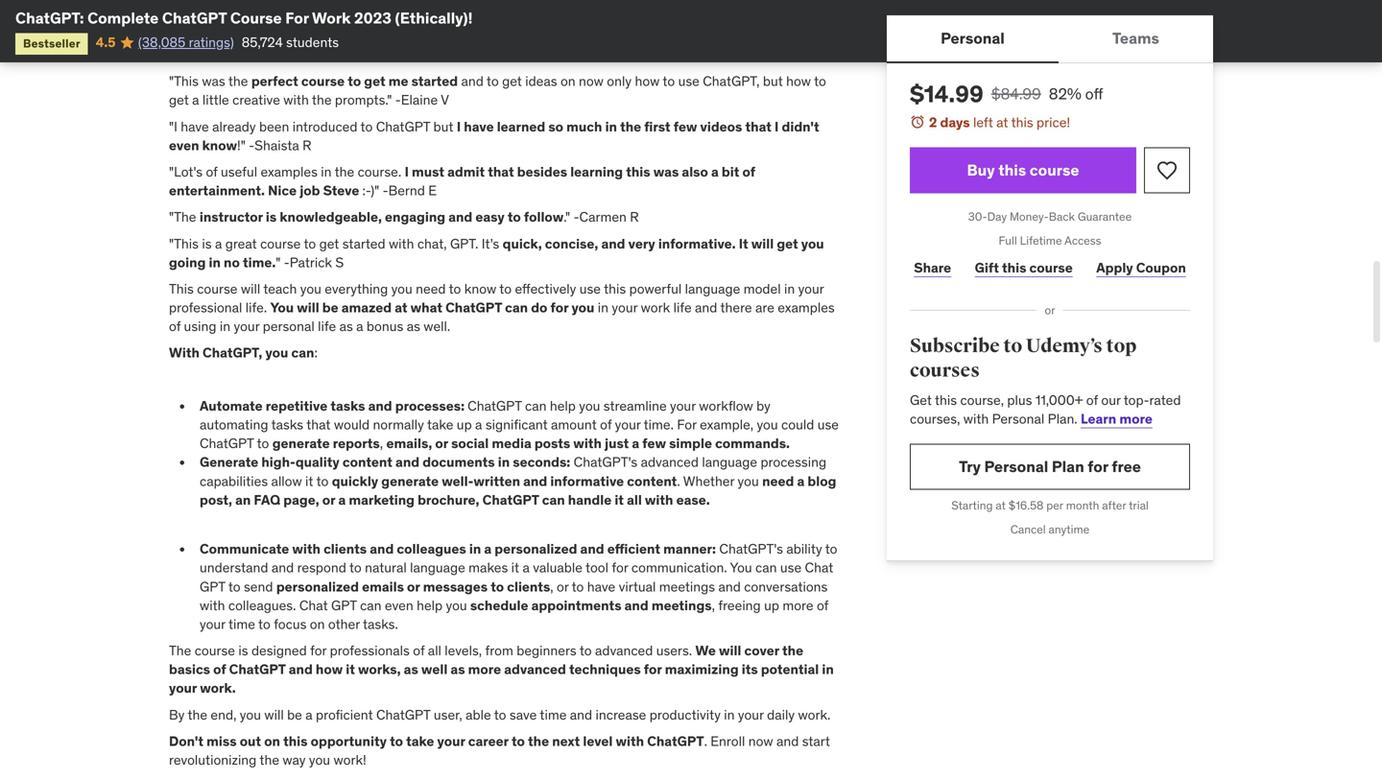 Task type: describe. For each thing, give the bounding box(es) containing it.
conversations
[[744, 578, 828, 596]]

virtual
[[619, 578, 656, 596]]

for left free
[[1088, 457, 1109, 477]]

with down increase
[[616, 733, 644, 750]]

schedule appointments and meetings
[[467, 597, 712, 614]]

the right by
[[188, 707, 207, 724]]

able
[[466, 707, 491, 724]]

works,
[[358, 661, 401, 679]]

try personal plan for free
[[959, 457, 1142, 477]]

courses
[[910, 359, 980, 383]]

communication.
[[632, 560, 728, 577]]

help inside ', or to have virtual meetings and conversations with colleagues. chat gpt can even help you'
[[417, 597, 443, 614]]

you up amount
[[579, 397, 601, 415]]

can left see
[[262, 20, 284, 37]]

for right do
[[551, 299, 569, 316]]

will inside this course will teach you everything you need to know to effectively use this powerful language model in your professional life.
[[241, 280, 260, 298]]

11,000+
[[1036, 392, 1084, 409]]

to right opportunity
[[390, 733, 403, 750]]

your down powerful at the left of page
[[612, 299, 638, 316]]

with inside need a blog post, an faq page, or a marketing brochure, chatgpt can handle it all with ease.
[[645, 492, 674, 509]]

to right able
[[494, 707, 507, 724]]

from for differ
[[591, 46, 619, 63]]

to inside , freeing up more of your time to focus on other tasks.
[[258, 616, 271, 633]]

1 horizontal spatial generate
[[381, 473, 439, 490]]

1 horizontal spatial tasks
[[331, 397, 365, 415]]

30-day money-back guarantee full lifetime access
[[969, 209, 1132, 248]]

chatgpt up the don't miss out on this opportunity to take your career to the next level with chatgpt
[[376, 707, 431, 724]]

chatgpt:
[[15, 8, 84, 28]]

i for the
[[457, 118, 461, 135]]

get up prompts."
[[364, 73, 386, 90]]

but inside "and to get ideas on now only how to use chatgpt, but how to get a little creative with the prompts." -elaine v"
[[763, 73, 783, 90]]

the inside ai (artificial intelligence). the course is demo focused so you can see how you can use chatgpt in action quickly.
[[718, 1, 740, 18]]

chatgpt up well.
[[446, 299, 502, 316]]

communicate
[[200, 541, 289, 558]]

this inside this course will teach you everything you need to know to effectively use this powerful language model in your professional life.
[[604, 280, 626, 298]]

you down effectively
[[572, 299, 595, 316]]

will inside quick, concise, and very informative. it will get you going in no time.
[[752, 235, 774, 252]]

in inside this course will teach you everything you need to know to effectively use this powerful language model in your professional life.
[[785, 280, 795, 298]]

and down virtual
[[625, 597, 649, 614]]

how inside we will cover the basics of chatgpt and how it works, as well as more advanced techniques for maximizing its potential in your work.
[[316, 661, 343, 679]]

0 vertical spatial more
[[1120, 410, 1153, 428]]

basics
[[169, 661, 210, 679]]

time inside , freeing up more of your time to focus on other tasks.
[[229, 616, 255, 633]]

0 vertical spatial content
[[343, 454, 393, 471]]

it inside we will cover the basics of chatgpt and how it works, as well as more advanced techniques for maximizing its potential in your work.
[[346, 661, 355, 679]]

share button
[[910, 249, 956, 287]]

chatgpt, inside "and to get ideas on now only how to use chatgpt, but how to get a little creative with the prompts." -elaine v"
[[703, 73, 760, 90]]

chatgpt4
[[416, 46, 477, 63]]

as down levels,
[[451, 661, 465, 679]]

0 horizontal spatial the
[[169, 642, 191, 660]]

this right out
[[283, 733, 308, 750]]

language inside chatgpt's advanced language processing capabilities allow it to
[[702, 454, 758, 471]]

can inside need a blog post, an faq page, or a marketing brochure, chatgpt can handle it all with ease.
[[542, 492, 565, 509]]

0 vertical spatial at
[[997, 114, 1009, 131]]

, for gpt
[[551, 578, 554, 596]]

the inside "and to get ideas on now only how to use chatgpt, but how to get a little creative with the prompts." -elaine v"
[[312, 91, 332, 109]]

of up well
[[413, 642, 425, 660]]

whether
[[683, 473, 735, 490]]

you down the ready
[[238, 20, 259, 37]]

a left proficient
[[306, 707, 313, 724]]

the course is designed for professionals of all levels, from beginners to advanced users.
[[169, 642, 696, 660]]

82%
[[1049, 84, 1082, 104]]

this inside get this course, plus 11,000+ of our top-rated courses, with personal plan.
[[935, 392, 957, 409]]

"this for "this is a great course to get started with chat, gpt. it's
[[169, 235, 199, 252]]

0 horizontal spatial chatgpt,
[[203, 344, 262, 362]]

cover
[[745, 642, 780, 660]]

ability
[[787, 541, 823, 558]]

will up personal
[[297, 299, 319, 316]]

potential
[[761, 661, 819, 679]]

1 horizontal spatial work.
[[798, 707, 831, 724]]

1 horizontal spatial clients
[[507, 578, 551, 596]]

access
[[1065, 233, 1102, 248]]

2 vertical spatial personal
[[985, 457, 1049, 477]]

you inside ". enroll now and start revolutionizing the way you work!"
[[309, 752, 330, 769]]

and up next
[[570, 707, 593, 724]]

of inside chatgpt can help you streamline your workflow by automating tasks that would normally take up a significant amount of your time. for example, you could use chatgpt to
[[600, 416, 612, 434]]

tasks inside chatgpt can help you streamline your workflow by automating tasks that would normally take up a significant amount of your time. for example, you could use chatgpt to
[[271, 416, 304, 434]]

first
[[645, 118, 671, 135]]

advanced inside chatgpt's advanced language processing capabilities allow it to
[[641, 454, 699, 471]]

on up perfect
[[263, 46, 278, 63]]

time. inside quick, concise, and very informative. it will get you going in no time.
[[243, 254, 276, 271]]

course up the basics
[[195, 642, 235, 660]]

and up tool
[[581, 541, 605, 558]]

chatgpt inside we will cover the basics of chatgpt and how it works, as well as more advanced techniques for maximizing its potential in your work.
[[229, 661, 286, 679]]

this inside i must admit that besides learning this was also a bit of entertainment. nice job steve
[[626, 163, 651, 181]]

user,
[[434, 707, 463, 724]]

is down nice
[[266, 209, 277, 226]]

your left the daily
[[738, 707, 764, 724]]

well.
[[424, 318, 451, 335]]

repetitive
[[266, 397, 328, 415]]

capabilities
[[200, 473, 268, 490]]

quickly generate well-written and informative content . whether you
[[332, 473, 763, 490]]

you up focused
[[194, 1, 217, 18]]

tasks.
[[363, 616, 398, 633]]

to down understand at the left bottom of page
[[228, 578, 241, 596]]

or up documents
[[435, 435, 448, 452]]

need inside this course will teach you everything you need to know to effectively use this powerful language model in your professional life.
[[416, 280, 446, 298]]

chatgpt up '(38,085 ratings)' at the left of the page
[[162, 8, 227, 28]]

personal inside button
[[941, 28, 1005, 48]]

with inside "and to get ideas on now only how to use chatgpt, but how to get a little creative with the prompts." -elaine v"
[[284, 91, 309, 109]]

miss
[[207, 733, 237, 750]]

intelligence).
[[638, 1, 715, 18]]

our
[[1102, 392, 1121, 409]]

language inside chatgpt's ability to understand and respond to natural language makes it a valuable tool for communication. you can use chat gpt to send
[[410, 560, 466, 577]]

1 vertical spatial advanced
[[595, 642, 653, 660]]

"this for "this was the perfect course to get me started
[[169, 73, 199, 90]]

by
[[757, 397, 771, 415]]

of inside get this course, plus 11,000+ of our top-rated courses, with personal plan.
[[1087, 392, 1099, 409]]

this down "$84.99"
[[1012, 114, 1034, 131]]

lifetime
[[1020, 233, 1063, 248]]

$14.99 $84.99 82% off
[[910, 80, 1104, 109]]

to down save
[[512, 733, 525, 750]]

in up enroll in the bottom right of the page
[[724, 707, 735, 724]]

very
[[629, 235, 656, 252]]

the up steve
[[335, 163, 355, 181]]

- right '"'
[[284, 254, 290, 271]]

now inside ". enroll now and start revolutionizing the way you work!"
[[749, 733, 774, 750]]

chatgpt up 'quickly.'
[[506, 1, 563, 18]]

for right designed
[[310, 642, 327, 660]]

course inside ai (artificial intelligence). the course is demo focused so you can see how you can use chatgpt in action quickly.
[[744, 1, 784, 18]]

you down patrick
[[300, 280, 322, 298]]

in inside i have learned so much in the first few videos that i didn't even know
[[606, 118, 617, 135]]

(ethically)!
[[395, 8, 473, 28]]

1 vertical spatial time
[[540, 707, 567, 724]]

the inside ". enroll now and start revolutionizing the way you work!"
[[260, 752, 279, 769]]

it inside need a blog post, an faq page, or a marketing brochure, chatgpt can handle it all with ease.
[[615, 492, 624, 509]]

1 vertical spatial at
[[395, 299, 408, 316]]

can down personal
[[291, 344, 314, 362]]

more inside , freeing up more of your time to focus on other tasks.
[[783, 597, 814, 614]]

0 horizontal spatial examples
[[261, 163, 318, 181]]

demo
[[800, 1, 834, 18]]

with chatgpt, you can :
[[169, 344, 318, 362]]

to down (new)  section on chatgpt4. how does chatgpt4 (chatgpt 4) differ from chatgpt 3.5 + chatgpt plus!
[[487, 73, 499, 90]]

it
[[739, 235, 749, 252]]

its
[[742, 661, 758, 679]]

- right ."
[[574, 209, 580, 226]]

1 vertical spatial life
[[318, 318, 336, 335]]

perfect
[[251, 73, 298, 90]]

so inside ai (artificial intelligence). the course is demo focused so you can see how you can use chatgpt in action quickly.
[[220, 20, 234, 37]]

in up makes
[[469, 541, 481, 558]]

course.
[[358, 163, 402, 181]]

:
[[314, 344, 318, 362]]

cancel
[[1011, 522, 1046, 537]]

with inside get this course, plus 11,000+ of our top-rated courses, with personal plan.
[[964, 410, 989, 428]]

0 horizontal spatial work
[[440, 1, 472, 18]]

communicate with clients and colleagues in a personalized and efficient manner:
[[200, 541, 716, 558]]

. enroll now and start revolutionizing the way you work!
[[169, 733, 830, 769]]

your up simple at bottom
[[670, 397, 696, 415]]

a left great
[[215, 235, 222, 252]]

chatgpt down productivity
[[647, 733, 704, 750]]

apply
[[1097, 259, 1134, 276]]

on inside , freeing up more of your time to focus on other tasks.
[[310, 616, 325, 633]]

85,724 students
[[242, 34, 339, 51]]

know inside i have learned so much in the first few videos that i didn't even know
[[202, 137, 237, 154]]

chatgpt inside need a blog post, an faq page, or a marketing brochure, chatgpt can handle it all with ease.
[[483, 492, 539, 509]]

money-
[[1010, 209, 1049, 224]]

is up going
[[202, 235, 212, 252]]

gpt.
[[450, 235, 479, 252]]

gift this course link
[[971, 249, 1077, 287]]

or right emails
[[407, 578, 420, 596]]

and inside chatgpt's ability to understand and respond to natural language makes it a valuable tool for communication. you can use chat gpt to send
[[272, 560, 294, 577]]

of up entertainment.
[[206, 163, 218, 181]]

a down "processing"
[[797, 473, 805, 490]]

that for didn't
[[746, 118, 772, 135]]

are you ready to revolutionize the way you work with chatgpt
[[169, 1, 563, 18]]

get inside quick, concise, and very informative. it will get you going in no time.
[[777, 235, 799, 252]]

to up schedule at the bottom left
[[491, 578, 504, 596]]

all inside need a blog post, an faq page, or a marketing brochure, chatgpt can handle it all with ease.
[[627, 492, 642, 509]]

in up written
[[498, 454, 510, 471]]

engaging
[[385, 209, 446, 226]]

left
[[974, 114, 994, 131]]

can inside chatgpt's ability to understand and respond to natural language makes it a valuable tool for communication. you can use chat gpt to send
[[756, 560, 777, 577]]

0 vertical spatial personalized
[[495, 541, 578, 558]]

you up chatgpt4
[[414, 1, 437, 18]]

learn more
[[1081, 410, 1153, 428]]

get down (chatgpt
[[502, 73, 522, 90]]

(artificial
[[582, 1, 635, 18]]

chatgpt inside ai (artificial intelligence). the course is demo focused so you can see how you can use chatgpt in action quickly.
[[414, 20, 468, 37]]

gpt inside chatgpt's ability to understand and respond to natural language makes it a valuable tool for communication. you can use chat gpt to send
[[200, 578, 225, 596]]

the inside we will cover the basics of chatgpt and how it works, as well as more advanced techniques for maximizing its potential in your work.
[[783, 642, 804, 660]]

get up "i
[[169, 91, 189, 109]]

is inside ai (artificial intelligence). the course is demo focused so you can see how you can use chatgpt in action quickly.
[[787, 1, 797, 18]]

to right ability
[[826, 541, 838, 558]]

with up action
[[475, 1, 503, 18]]

written
[[474, 473, 521, 490]]

at inside starting at $16.58 per month after trial cancel anytime
[[996, 498, 1006, 513]]

how inside ai (artificial intelligence). the course is demo focused so you can see how you can use chatgpt in action quickly.
[[312, 20, 336, 37]]

will right end,
[[264, 707, 284, 724]]

course up '"'
[[260, 235, 301, 252]]

your down life.
[[234, 318, 260, 335]]

way inside ". enroll now and start revolutionizing the way you work!"
[[283, 752, 306, 769]]

- right ')"'
[[383, 182, 389, 199]]

was inside i must admit that besides learning this was also a bit of entertainment. nice job steve
[[654, 163, 679, 181]]

section
[[214, 46, 260, 63]]

to up " -patrick s
[[304, 235, 316, 252]]

use inside ai (artificial intelligence). the course is demo focused so you can see how you can use chatgpt in action quickly.
[[389, 20, 410, 37]]

get up s
[[319, 235, 339, 252]]

and up natural
[[370, 541, 394, 558]]

to up prompts."
[[348, 73, 361, 90]]

i must admit that besides learning this was also a bit of entertainment. nice job steve
[[169, 163, 756, 199]]

of inside , freeing up more of your time to focus on other tasks.
[[817, 597, 829, 614]]

how right only
[[635, 73, 660, 90]]

generate reports , emails, or social media posts with just a few simple commands.
[[272, 435, 790, 452]]

of inside in your work life and there are examples of using in your personal life as a bonus as well.
[[169, 318, 181, 335]]

users.
[[657, 642, 692, 660]]

a up makes
[[484, 541, 492, 558]]

can left do
[[505, 299, 528, 316]]

to up you will be amazed at what chatgpt can do for you on the left top
[[449, 280, 461, 298]]

colleagues.
[[228, 597, 296, 614]]

processes:
[[395, 397, 465, 415]]

, for tasks.
[[712, 597, 715, 614]]

now inside "and to get ideas on now only how to use chatgpt, but how to get a little creative with the prompts." -elaine v"
[[579, 73, 604, 90]]

chatgpt right +
[[713, 46, 767, 63]]

and up "normally"
[[368, 397, 392, 415]]

use inside chatgpt's ability to understand and respond to natural language makes it a valuable tool for communication. you can use chat gpt to send
[[781, 560, 802, 577]]

besides
[[517, 163, 568, 181]]

that for normally
[[307, 416, 331, 434]]

help inside chatgpt can help you streamline your workflow by automating tasks that would normally take up a significant amount of your time. for example, you could use chatgpt to
[[550, 397, 576, 415]]

0 vertical spatial was
[[202, 73, 225, 90]]

students
[[286, 34, 339, 51]]

meetings inside ', or to have virtual meetings and conversations with colleagues. chat gpt can even help you'
[[659, 578, 716, 596]]

in right the using
[[220, 318, 231, 335]]

chatgpt up generate in the bottom left of the page
[[200, 435, 254, 452]]

on right out
[[264, 733, 280, 750]]

1 vertical spatial take
[[406, 733, 434, 750]]

with down "the instructor is knowledgeable, engaging and easy to follow ." -carmen r on the top left
[[389, 235, 414, 252]]

your down streamline
[[615, 416, 641, 434]]

use inside "and to get ideas on now only how to use chatgpt, but how to get a little creative with the prompts." -elaine v"
[[678, 73, 700, 90]]

as down the what on the top
[[407, 318, 421, 335]]

beginners
[[517, 642, 577, 660]]

udemy's
[[1026, 335, 1103, 358]]

85,724
[[242, 34, 283, 51]]

chatgpt up only
[[622, 46, 676, 63]]

next
[[552, 733, 580, 750]]

, freeing up more of your time to focus on other tasks.
[[200, 597, 829, 633]]

0 vertical spatial life
[[674, 299, 692, 316]]

didn't
[[782, 118, 820, 135]]

high-
[[262, 454, 296, 471]]

anytime
[[1049, 522, 1090, 537]]

:-)" -bernd e
[[362, 182, 437, 199]]

advanced inside we will cover the basics of chatgpt and how it works, as well as more advanced techniques for maximizing its potential in your work.
[[504, 661, 566, 679]]

prompts."
[[335, 91, 392, 109]]

more inside we will cover the basics of chatgpt and how it works, as well as more advanced techniques for maximizing its potential in your work.
[[468, 661, 501, 679]]

maximizing
[[665, 661, 739, 679]]

your down user,
[[437, 733, 465, 750]]

(chatgpt
[[480, 46, 538, 63]]

as left well
[[404, 661, 418, 679]]

complete
[[87, 8, 159, 28]]

"lot's of useful examples in the course.
[[169, 163, 405, 181]]

0 vertical spatial ,
[[380, 435, 383, 452]]

there
[[721, 299, 752, 316]]

course inside this course will teach you everything you need to know to effectively use this powerful language model in your professional life.
[[197, 280, 238, 298]]

to up first
[[663, 73, 675, 90]]

techniques
[[569, 661, 641, 679]]

1 vertical spatial all
[[428, 642, 442, 660]]

2 horizontal spatial i
[[775, 118, 779, 135]]

just
[[605, 435, 629, 452]]

also
[[682, 163, 709, 181]]

normally
[[373, 416, 424, 434]]

to up didn't
[[814, 73, 827, 90]]

emails,
[[387, 435, 432, 452]]

i for this
[[405, 163, 409, 181]]

with up respond
[[292, 541, 321, 558]]

chatgpt up 'significant'
[[468, 397, 522, 415]]

understand
[[200, 560, 268, 577]]



Task type: locate. For each thing, give the bounding box(es) containing it.
have inside ', or to have virtual meetings and conversations with colleagues. chat gpt can even help you'
[[587, 578, 616, 596]]

to inside "subscribe to udemy's top courses"
[[1004, 335, 1023, 358]]

teach
[[263, 280, 297, 298]]

faq
[[254, 492, 281, 509]]

work up chatgpt4
[[440, 1, 472, 18]]

emails
[[362, 578, 404, 596]]

and down seconds:
[[523, 473, 548, 490]]

2 vertical spatial at
[[996, 498, 1006, 513]]

buy this course button
[[910, 147, 1137, 194]]

use right effectively
[[580, 280, 601, 298]]

1 vertical spatial up
[[764, 597, 780, 614]]

for
[[285, 8, 309, 28], [677, 416, 697, 434]]

that right videos
[[746, 118, 772, 135]]

on left the other
[[310, 616, 325, 633]]

in up steve
[[321, 163, 332, 181]]

$14.99
[[910, 80, 984, 109]]

that inside i must admit that besides learning this was also a bit of entertainment. nice job steve
[[488, 163, 514, 181]]

"
[[276, 254, 281, 271]]

2 horizontal spatial that
[[746, 118, 772, 135]]

have inside i have learned so much in the first few videos that i didn't even know
[[464, 118, 494, 135]]

of inside we will cover the basics of chatgpt and how it works, as well as more advanced techniques for maximizing its potential in your work.
[[213, 661, 226, 679]]

subscribe
[[910, 335, 1000, 358]]

1 vertical spatial more
[[783, 597, 814, 614]]

use up conversations
[[781, 560, 802, 577]]

opportunity
[[311, 733, 387, 750]]

get
[[910, 392, 932, 409]]

rated
[[1150, 392, 1182, 409]]

- inside "and to get ideas on now only how to use chatgpt, but how to get a little creative with the prompts." -elaine v"
[[395, 91, 401, 109]]

quality
[[296, 454, 340, 471]]

chatgpt's for communicate with clients and colleagues in a personalized and efficient manner:
[[720, 541, 784, 558]]

1 horizontal spatial way
[[386, 1, 411, 18]]

, up generate high-quality content and documents in seconds:
[[380, 435, 383, 452]]

a up ', or to have virtual meetings and conversations with colleagues. chat gpt can even help you'
[[523, 560, 530, 577]]

1 horizontal spatial examples
[[778, 299, 835, 316]]

0 horizontal spatial but
[[434, 118, 454, 135]]

for down users.
[[644, 661, 662, 679]]

a inside chatgpt can help you streamline your workflow by automating tasks that would normally take up a significant amount of your time. for example, you could use chatgpt to
[[475, 416, 482, 434]]

workflow
[[699, 397, 754, 415]]

0 vertical spatial personal
[[941, 28, 1005, 48]]

few inside i have learned so much in the first few videos that i didn't even know
[[674, 118, 698, 135]]

2
[[930, 114, 938, 131]]

in right much
[[606, 118, 617, 135]]

content
[[343, 454, 393, 471], [627, 473, 677, 490]]

use inside chatgpt can help you streamline your workflow by automating tasks that would normally take up a significant amount of your time. for example, you could use chatgpt to
[[818, 416, 839, 434]]

"i have already been introduced to chatgpt but
[[169, 118, 457, 135]]

with inside ', or to have virtual meetings and conversations with colleagues. chat gpt can even help you'
[[200, 597, 225, 614]]

1 vertical spatial work
[[641, 299, 670, 316]]

tab list
[[887, 15, 1214, 63]]

1 vertical spatial examples
[[778, 299, 835, 316]]

0 horizontal spatial chat
[[299, 597, 328, 614]]

your up the basics
[[200, 616, 226, 633]]

0 vertical spatial need
[[416, 280, 446, 298]]

0 horizontal spatial tasks
[[271, 416, 304, 434]]

and inside quick, concise, and very informative. it will get you going in no time.
[[602, 235, 626, 252]]

1 vertical spatial generate
[[381, 473, 439, 490]]

examples inside in your work life and there are examples of using in your personal life as a bonus as well.
[[778, 299, 835, 316]]

1 vertical spatial few
[[643, 435, 666, 452]]

can inside chatgpt can help you streamline your workflow by automating tasks that would normally take up a significant amount of your time. for example, you could use chatgpt to
[[525, 397, 547, 415]]

instructor
[[200, 209, 263, 226]]

now right enroll in the bottom right of the page
[[749, 733, 774, 750]]

to down prompts."
[[361, 118, 373, 135]]

patrick
[[290, 254, 332, 271]]

content down reports
[[343, 454, 393, 471]]

quick, concise, and very informative. it will get you going in no time.
[[169, 235, 825, 271]]

need inside need a blog post, an faq page, or a marketing brochure, chatgpt can handle it all with ease.
[[763, 473, 795, 490]]

can inside ', or to have virtual meetings and conversations with colleagues. chat gpt can even help you'
[[360, 597, 382, 614]]

-
[[395, 91, 401, 109], [249, 137, 255, 154], [383, 182, 389, 199], [574, 209, 580, 226], [284, 254, 290, 271]]

are
[[169, 1, 191, 18]]

1 vertical spatial know
[[465, 280, 497, 298]]

chatgpt, down +
[[703, 73, 760, 90]]

course
[[230, 8, 282, 28]]

respond
[[297, 560, 347, 577]]

course up professional
[[197, 280, 238, 298]]

generate down generate high-quality content and documents in seconds:
[[381, 473, 439, 490]]

1 horizontal spatial you
[[730, 560, 753, 577]]

or inside ', or to have virtual meetings and conversations with colleagues. chat gpt can even help you'
[[557, 578, 569, 596]]

1 vertical spatial chat
[[299, 597, 328, 614]]

language inside this course will teach you everything you need to know to effectively use this powerful language model in your professional life.
[[685, 280, 741, 298]]

0 vertical spatial way
[[386, 1, 411, 18]]

1 vertical spatial language
[[702, 454, 758, 471]]

0 horizontal spatial was
[[202, 73, 225, 90]]

1 horizontal spatial few
[[674, 118, 698, 135]]

i inside i must admit that besides learning this was also a bit of entertainment. nice job steve
[[405, 163, 409, 181]]

know down already
[[202, 137, 237, 154]]

informative
[[551, 473, 624, 490]]

it down professionals
[[346, 661, 355, 679]]

even down "i
[[169, 137, 199, 154]]

0 vertical spatial clients
[[324, 541, 367, 558]]

this
[[1012, 114, 1034, 131], [999, 160, 1027, 180], [626, 163, 651, 181], [1003, 259, 1027, 276], [604, 280, 626, 298], [935, 392, 957, 409], [283, 733, 308, 750]]

course down lifetime
[[1030, 259, 1073, 276]]

1 vertical spatial meetings
[[652, 597, 712, 614]]

2 "this from the top
[[169, 235, 199, 252]]

at left the $16.58
[[996, 498, 1006, 513]]

a left 'little'
[[192, 91, 199, 109]]

0 vertical spatial all
[[627, 492, 642, 509]]

0 vertical spatial for
[[285, 8, 309, 28]]

ideas
[[525, 73, 558, 90]]

0 vertical spatial take
[[427, 416, 454, 434]]

to up in your work life and there are examples of using in your personal life as a bonus as well.
[[500, 280, 512, 298]]

0 horizontal spatial have
[[181, 118, 209, 135]]

course inside buy this course button
[[1030, 160, 1080, 180]]

can up 'significant'
[[525, 397, 547, 415]]

1 horizontal spatial r
[[630, 209, 639, 226]]

it inside chatgpt's ability to understand and respond to natural language makes it a valuable tool for communication. you can use chat gpt to send
[[512, 560, 520, 577]]

0 vertical spatial time
[[229, 616, 255, 633]]

work. inside we will cover the basics of chatgpt and how it works, as well as more advanced techniques for maximizing its potential in your work.
[[200, 680, 236, 697]]

your inside this course will teach you everything you need to know to effectively use this powerful language model in your professional life.
[[799, 280, 824, 298]]

you inside chatgpt's ability to understand and respond to natural language makes it a valuable tool for communication. you can use chat gpt to send
[[730, 560, 753, 577]]

it right handle
[[615, 492, 624, 509]]

$16.58
[[1009, 498, 1044, 513]]

0 horizontal spatial that
[[307, 416, 331, 434]]

alarm image
[[910, 114, 926, 130]]

even for help
[[385, 597, 414, 614]]

0 horizontal spatial generate
[[272, 435, 330, 452]]

don't
[[169, 733, 204, 750]]

try
[[959, 457, 981, 477]]

take down processes:
[[427, 416, 454, 434]]

will inside we will cover the basics of chatgpt and how it works, as well as more advanced techniques for maximizing its potential in your work.
[[719, 642, 742, 660]]

need down "processing"
[[763, 473, 795, 490]]

in
[[471, 20, 482, 37], [606, 118, 617, 135], [321, 163, 332, 181], [209, 254, 221, 271], [785, 280, 795, 298], [598, 299, 609, 316], [220, 318, 231, 335], [498, 454, 510, 471], [469, 541, 481, 558], [822, 661, 834, 679], [724, 707, 735, 724]]

course inside gift this course link
[[1030, 259, 1073, 276]]

or inside need a blog post, an faq page, or a marketing brochure, chatgpt can handle it all with ease.
[[322, 492, 335, 509]]

0 vertical spatial up
[[457, 416, 472, 434]]

chatgpt down designed
[[229, 661, 286, 679]]

your inside we will cover the basics of chatgpt and how it works, as well as more advanced techniques for maximizing its potential in your work.
[[169, 680, 197, 697]]

1 horizontal spatial so
[[549, 118, 564, 135]]

is
[[787, 1, 797, 18], [266, 209, 277, 226], [202, 235, 212, 252], [238, 642, 248, 660]]

as down the amazed
[[340, 318, 353, 335]]

1 horizontal spatial gpt
[[331, 597, 357, 614]]

informative.
[[659, 235, 736, 252]]

the left first
[[620, 118, 642, 135]]

and inside in your work life and there are examples of using in your personal life as a bonus as well.
[[695, 299, 718, 316]]

1 vertical spatial content
[[627, 473, 677, 490]]

1 horizontal spatial time.
[[644, 416, 674, 434]]

of inside i must admit that besides learning this was also a bit of entertainment. nice job steve
[[743, 163, 756, 181]]

r up very
[[630, 209, 639, 226]]

chatgpt up chatgpt4
[[414, 20, 468, 37]]

1 horizontal spatial know
[[465, 280, 497, 298]]

to inside ', or to have virtual meetings and conversations with colleagues. chat gpt can even help you'
[[572, 578, 584, 596]]

easy
[[476, 209, 505, 226]]

is left designed
[[238, 642, 248, 660]]

1 horizontal spatial from
[[591, 46, 619, 63]]

0 horizontal spatial you
[[270, 299, 294, 316]]

but
[[763, 73, 783, 90], [434, 118, 454, 135]]

to left natural
[[349, 560, 362, 577]]

0 vertical spatial you
[[270, 299, 294, 316]]

1 horizontal spatial up
[[764, 597, 780, 614]]

up inside chatgpt can help you streamline your workflow by automating tasks that would normally take up a significant amount of your time. for example, you could use chatgpt to
[[457, 416, 472, 434]]

on down differ
[[561, 73, 576, 90]]

by
[[169, 707, 185, 724]]

0 horizontal spatial i
[[405, 163, 409, 181]]

now left only
[[579, 73, 604, 90]]

1 vertical spatial now
[[749, 733, 774, 750]]

, or to have virtual meetings and conversations with colleagues. chat gpt can even help you
[[200, 578, 828, 614]]

commands.
[[715, 435, 790, 452]]

with down course,
[[964, 410, 989, 428]]

1 vertical spatial be
[[287, 707, 302, 724]]

1 horizontal spatial for
[[677, 416, 697, 434]]

0 horizontal spatial from
[[485, 642, 514, 660]]

be
[[322, 299, 339, 316], [287, 707, 302, 724]]

0 vertical spatial few
[[674, 118, 698, 135]]

1 horizontal spatial the
[[718, 1, 740, 18]]

chat down ability
[[805, 560, 834, 577]]

time.
[[243, 254, 276, 271], [644, 416, 674, 434]]

chatgpt down elaine
[[376, 118, 430, 135]]

started up s
[[343, 235, 386, 252]]

1 "this from the top
[[169, 73, 199, 90]]

gpt inside ', or to have virtual meetings and conversations with colleagues. chat gpt can even help you'
[[331, 597, 357, 614]]

nice
[[268, 182, 297, 199]]

it up page,
[[305, 473, 313, 490]]

to up techniques
[[580, 642, 592, 660]]

e
[[429, 182, 437, 199]]

you
[[194, 1, 217, 18], [414, 1, 437, 18], [238, 20, 259, 37], [340, 20, 361, 37], [802, 235, 825, 252], [300, 280, 322, 298], [391, 280, 413, 298], [572, 299, 595, 316], [265, 344, 288, 362], [579, 397, 601, 415], [757, 416, 778, 434], [738, 473, 759, 490], [446, 597, 467, 614], [240, 707, 261, 724], [309, 752, 330, 769]]

0 vertical spatial tasks
[[331, 397, 365, 415]]

2 vertical spatial that
[[307, 416, 331, 434]]

1 vertical spatial started
[[343, 235, 386, 252]]

do
[[531, 299, 548, 316]]

1 horizontal spatial work
[[641, 299, 670, 316]]

language up whether
[[702, 454, 758, 471]]

on inside "and to get ideas on now only how to use chatgpt, but how to get a little creative with the prompts." -elaine v"
[[561, 73, 576, 90]]

day
[[988, 209, 1007, 224]]

need up you will be amazed at what chatgpt can do for you on the left top
[[416, 280, 446, 298]]

0 horizontal spatial clients
[[324, 541, 367, 558]]

you up the what on the top
[[391, 280, 413, 298]]

1 vertical spatial but
[[434, 118, 454, 135]]

it inside chatgpt's advanced language processing capabilities allow it to
[[305, 473, 313, 490]]

1 vertical spatial tasks
[[271, 416, 304, 434]]

0 vertical spatial work
[[440, 1, 472, 18]]

even for know
[[169, 137, 199, 154]]

teams button
[[1059, 15, 1214, 61]]

from
[[591, 46, 619, 63], [485, 642, 514, 660]]

automating
[[200, 416, 268, 434]]

0 horizontal spatial so
[[220, 20, 234, 37]]

even down personalized emails or messages to clients
[[385, 597, 414, 614]]

0 horizontal spatial more
[[468, 661, 501, 679]]

ai
[[566, 1, 579, 18]]

1 vertical spatial r
[[630, 209, 639, 226]]

0 vertical spatial know
[[202, 137, 237, 154]]

as
[[340, 318, 353, 335], [407, 318, 421, 335], [404, 661, 418, 679], [451, 661, 465, 679]]

and inside we will cover the basics of chatgpt and how it works, as well as more advanced techniques for maximizing its potential in your work.
[[289, 661, 313, 679]]

gift this course
[[975, 259, 1073, 276]]

0 horizontal spatial be
[[287, 707, 302, 724]]

plan
[[1052, 457, 1085, 477]]

effectively
[[515, 280, 576, 298]]

to left the udemy's
[[1004, 335, 1023, 358]]

no
[[224, 254, 240, 271]]

1 horizontal spatial help
[[550, 397, 576, 415]]

for
[[551, 299, 569, 316], [1088, 457, 1109, 477], [612, 560, 629, 577], [310, 642, 327, 660], [644, 661, 662, 679]]

tasks up would
[[331, 397, 365, 415]]

even inside ', or to have virtual meetings and conversations with colleagues. chat gpt can even help you'
[[385, 597, 414, 614]]

1 horizontal spatial content
[[627, 473, 677, 490]]

proficient
[[316, 707, 373, 724]]

chat inside ', or to have virtual meetings and conversations with colleagues. chat gpt can even help you'
[[299, 597, 328, 614]]

teams
[[1113, 28, 1160, 48]]

30-
[[969, 209, 988, 224]]

(38,085 ratings)
[[138, 34, 234, 51]]

and down emails,
[[396, 454, 420, 471]]

course down chatgpt4.
[[301, 73, 345, 90]]

chatgpt's ability to understand and respond to natural language makes it a valuable tool for communication. you can use chat gpt to send
[[200, 541, 838, 596]]

this right 'buy'
[[999, 160, 1027, 180]]

use inside this course will teach you everything you need to know to effectively use this powerful language model in your professional life.
[[580, 280, 601, 298]]

from for levels,
[[485, 642, 514, 660]]

seconds:
[[513, 454, 571, 471]]

up inside , freeing up more of your time to focus on other tasks.
[[764, 597, 780, 614]]

2 vertical spatial advanced
[[504, 661, 566, 679]]

1 vertical spatial personalized
[[276, 578, 359, 596]]

a inside chatgpt's ability to understand and respond to natural language makes it a valuable tool for communication. you can use chat gpt to send
[[523, 560, 530, 577]]

1 vertical spatial way
[[283, 752, 306, 769]]

1 horizontal spatial started
[[412, 73, 458, 90]]

more down conversations
[[783, 597, 814, 614]]

for inside chatgpt's ability to understand and respond to natural language makes it a valuable tool for communication. you can use chat gpt to send
[[612, 560, 629, 577]]

time. inside chatgpt can help you streamline your workflow by automating tasks that would normally take up a significant amount of your time. for example, you could use chatgpt to
[[644, 416, 674, 434]]

of right bit
[[743, 163, 756, 181]]

to inside chatgpt's advanced language processing capabilities allow it to
[[316, 473, 329, 490]]

tab list containing personal
[[887, 15, 1214, 63]]

gpt
[[200, 578, 225, 596], [331, 597, 357, 614]]

a up social
[[475, 416, 482, 434]]

0 vertical spatial from
[[591, 46, 619, 63]]

1 horizontal spatial was
[[654, 163, 679, 181]]

0 vertical spatial help
[[550, 397, 576, 415]]

1 vertical spatial work.
[[798, 707, 831, 724]]

0 horizontal spatial ,
[[380, 435, 383, 452]]

chatgpt's inside chatgpt's ability to understand and respond to natural language makes it a valuable tool for communication. you can use chat gpt to send
[[720, 541, 784, 558]]

few left simple at bottom
[[643, 435, 666, 452]]

introduced
[[293, 118, 358, 135]]

0 horizontal spatial few
[[643, 435, 666, 452]]

help
[[550, 397, 576, 415], [417, 597, 443, 614]]

advanced down simple at bottom
[[641, 454, 699, 471]]

so inside i have learned so much in the first few videos that i didn't even know
[[549, 118, 564, 135]]

and inside ', or to have virtual meetings and conversations with colleagues. chat gpt can even help you'
[[719, 578, 741, 596]]

in inside ai (artificial intelligence). the course is demo focused so you can see how you can use chatgpt in action quickly.
[[471, 20, 482, 37]]

0 horizontal spatial help
[[417, 597, 443, 614]]

how down plus!
[[787, 73, 811, 90]]

0 vertical spatial but
[[763, 73, 783, 90]]

coupon
[[1137, 259, 1187, 276]]

for inside we will cover the basics of chatgpt and how it works, as well as more advanced techniques for maximizing its potential in your work.
[[644, 661, 662, 679]]

the up 'creative'
[[228, 73, 248, 90]]

course up 'back'
[[1030, 160, 1080, 180]]

$84.99
[[992, 84, 1042, 104]]

0 horizontal spatial r
[[303, 137, 312, 154]]

i
[[457, 118, 461, 135], [775, 118, 779, 135], [405, 163, 409, 181]]

way
[[386, 1, 411, 18], [283, 752, 306, 769]]

a right just
[[632, 435, 640, 452]]

must
[[412, 163, 445, 181]]

learned
[[497, 118, 546, 135]]

1 vertical spatial need
[[763, 473, 795, 490]]

wishlist image
[[1156, 159, 1179, 182]]

was up 'little'
[[202, 73, 225, 90]]

handle
[[568, 492, 612, 509]]

but down plus!
[[763, 73, 783, 90]]

off
[[1086, 84, 1104, 104]]

starting at $16.58 per month after trial cancel anytime
[[952, 498, 1149, 537]]

in inside quick, concise, and very informative. it will get you going in no time.
[[209, 254, 221, 271]]

free
[[1112, 457, 1142, 477]]

in right potential
[[822, 661, 834, 679]]

back
[[1049, 209, 1075, 224]]

of left the using
[[169, 318, 181, 335]]

a inside "and to get ideas on now only how to use chatgpt, but how to get a little creative with the prompts." -elaine v"
[[192, 91, 199, 109]]

0 horizontal spatial now
[[579, 73, 604, 90]]

up down conversations
[[764, 597, 780, 614]]

chatgpt can help you streamline your workflow by automating tasks that would normally take up a significant amount of your time. for example, you could use chatgpt to
[[200, 397, 839, 452]]

the left next
[[528, 733, 549, 750]]

0 horizontal spatial work.
[[200, 680, 236, 697]]

you inside quick, concise, and very informative. it will get you going in no time.
[[802, 235, 825, 252]]

chatgpt's inside chatgpt's advanced language processing capabilities allow it to
[[574, 454, 638, 471]]

you down personal
[[265, 344, 288, 362]]

work. up start
[[798, 707, 831, 724]]

few right first
[[674, 118, 698, 135]]

use down 3.5
[[678, 73, 700, 90]]

, inside ', or to have virtual meetings and conversations with colleagues. chat gpt can even help you'
[[551, 578, 554, 596]]

1 horizontal spatial all
[[627, 492, 642, 509]]

in left action
[[471, 20, 482, 37]]

get this course, plus 11,000+ of our top-rated courses, with personal plan.
[[910, 392, 1182, 428]]

is left demo on the top right of page
[[787, 1, 797, 18]]

does
[[383, 46, 412, 63]]

have for "i
[[181, 118, 209, 135]]

the inside i have learned so much in the first few videos that i didn't even know
[[620, 118, 642, 135]]

work inside in your work life and there are examples of using in your personal life as a bonus as well.
[[641, 299, 670, 316]]

could
[[782, 416, 815, 434]]

a inside i must admit that besides learning this was also a bit of entertainment. nice job steve
[[712, 163, 719, 181]]

of
[[206, 163, 218, 181], [743, 163, 756, 181], [169, 318, 181, 335], [1087, 392, 1099, 409], [600, 416, 612, 434], [817, 597, 829, 614], [413, 642, 425, 660], [213, 661, 226, 679]]

and inside ". enroll now and start revolutionizing the way you work!"
[[777, 733, 799, 750]]

chatgpt's for generate high-quality content and documents in seconds:
[[574, 454, 638, 471]]

will up life.
[[241, 280, 260, 298]]

streamline
[[604, 397, 667, 415]]

0 vertical spatial be
[[322, 299, 339, 316]]

0 vertical spatial chatgpt,
[[703, 73, 760, 90]]

even inside i have learned so much in the first few videos that i didn't even know
[[169, 137, 199, 154]]

0 horizontal spatial gpt
[[200, 578, 225, 596]]

- down me
[[395, 91, 401, 109]]

0 vertical spatial chatgpt's
[[574, 454, 638, 471]]

learn more link
[[1081, 410, 1153, 428]]

in right model
[[785, 280, 795, 298]]

know inside this course will teach you everything you need to know to effectively use this powerful language model in your professional life.
[[465, 280, 497, 298]]

and to get ideas on now only how to use chatgpt, but how to get a little creative with the prompts." -elaine v
[[169, 73, 827, 109]]

have for i
[[464, 118, 494, 135]]

0 horizontal spatial life
[[318, 318, 336, 335]]

it right makes
[[512, 560, 520, 577]]

how
[[353, 46, 380, 63]]

or up the udemy's
[[1045, 303, 1056, 318]]

for inside chatgpt can help you streamline your workflow by automating tasks that would normally take up a significant amount of your time. for example, you could use chatgpt to
[[677, 416, 697, 434]]

and up gpt.
[[449, 209, 473, 226]]

0 horizontal spatial .
[[677, 473, 681, 490]]

0 vertical spatial that
[[746, 118, 772, 135]]

a inside in your work life and there are examples of using in your personal life as a bonus as well.
[[356, 318, 364, 335]]

more down levels,
[[468, 661, 501, 679]]

know
[[202, 137, 237, 154], [465, 280, 497, 298]]

other
[[328, 616, 360, 633]]

chatgpt's down just
[[574, 454, 638, 471]]

to up appointments
[[572, 578, 584, 596]]

much
[[567, 118, 603, 135]]

ratings)
[[189, 34, 234, 51]]

0 vertical spatial .
[[677, 473, 681, 490]]

plus
[[1008, 392, 1033, 409]]

chat inside chatgpt's ability to understand and respond to natural language makes it a valuable tool for communication. you can use chat gpt to send
[[805, 560, 834, 577]]

freeing
[[719, 597, 761, 614]]

you down commands.
[[738, 473, 759, 490]]

personal inside get this course, plus 11,000+ of our top-rated courses, with personal plan.
[[993, 410, 1045, 428]]

0 vertical spatial examples
[[261, 163, 318, 181]]

focused
[[169, 20, 217, 37]]

to inside chatgpt can help you streamline your workflow by automating tasks that would normally take up a significant amount of your time. for example, you could use chatgpt to
[[257, 435, 269, 452]]

to down quality
[[316, 473, 329, 490]]



Task type: vqa. For each thing, say whether or not it's contained in the screenshot.


